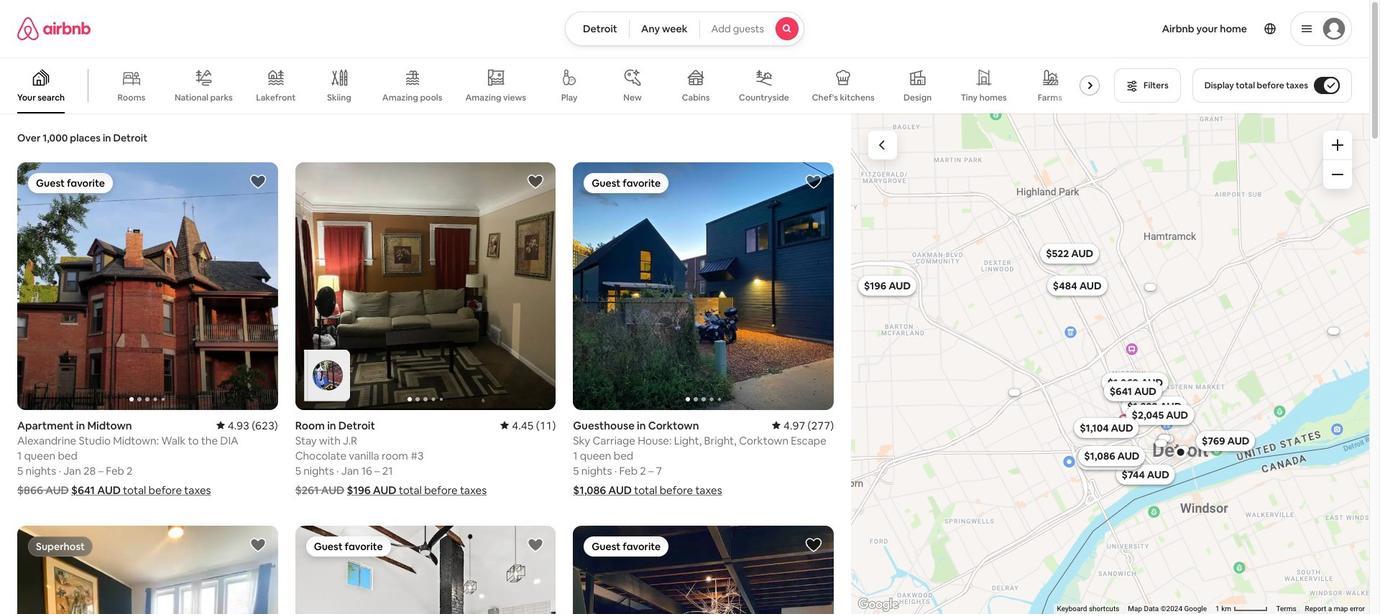 Task type: vqa. For each thing, say whether or not it's contained in the screenshot.
Add to wishlist: Home in Corktown image
yes



Task type: describe. For each thing, give the bounding box(es) containing it.
add to wishlist: apartment in midtown image
[[249, 173, 267, 191]]

the location you searched image
[[1175, 447, 1187, 458]]

4.97 out of 5 average rating,  277 reviews image
[[772, 419, 834, 433]]

add to wishlist: home in detroit image
[[527, 537, 545, 554]]

google image
[[855, 596, 903, 615]]

zoom out image
[[1333, 169, 1344, 181]]

add to wishlist: guesthouse in corktown image
[[805, 173, 823, 191]]



Task type: locate. For each thing, give the bounding box(es) containing it.
profile element
[[822, 0, 1353, 58]]

google map
showing 30 stays. region
[[851, 108, 1370, 615]]

add to wishlist: apartment in detroit image
[[249, 537, 267, 554]]

add to wishlist: room in detroit image
[[527, 173, 545, 191]]

None search field
[[565, 12, 805, 46]]

4.45 out of 5 average rating,  11 reviews image
[[501, 419, 556, 433]]

4.93 out of 5 average rating,  623 reviews image
[[216, 419, 278, 433]]

zoom in image
[[1333, 140, 1344, 151]]

add to wishlist: home in corktown image
[[805, 537, 823, 554]]

group
[[0, 58, 1106, 114], [17, 163, 278, 410], [295, 163, 556, 410], [573, 163, 834, 410], [17, 526, 278, 615], [295, 526, 556, 615], [573, 526, 834, 615]]



